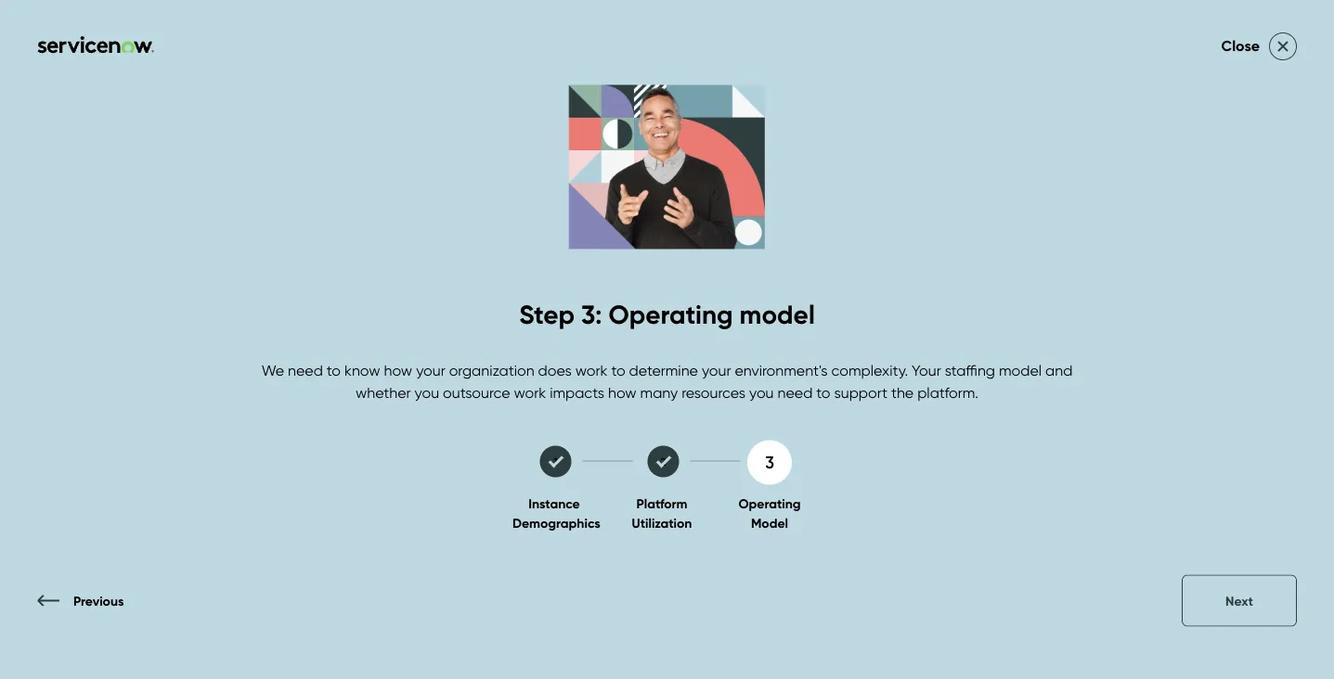 Task type: locate. For each thing, give the bounding box(es) containing it.
your up outsource
[[416, 362, 446, 380]]

need down "environment's"
[[778, 384, 813, 402]]

demographics
[[513, 516, 601, 532]]

0 horizontal spatial your
[[820, 348, 849, 366]]

you
[[415, 384, 439, 402], [750, 384, 774, 402]]

your servicenow® platform team establishes, maintains, and extends service
[[820, 348, 1335, 411]]

to
[[327, 362, 341, 380], [612, 362, 626, 380], [817, 384, 831, 402]]

operating
[[609, 299, 733, 331], [739, 496, 801, 512]]

2 horizontal spatial and
[[1205, 348, 1232, 366]]

next
[[1226, 593, 1254, 609]]

maintains,
[[1131, 348, 1201, 366]]

1 vertical spatial model
[[999, 362, 1042, 380]]

your up support
[[820, 348, 849, 366]]

1 horizontal spatial and
[[1046, 362, 1073, 380]]

step
[[519, 299, 575, 331]]

0 horizontal spatial operating
[[609, 299, 733, 331]]

to left know on the bottom left of page
[[327, 362, 341, 380]]

0 horizontal spatial you
[[415, 384, 439, 402]]

and inside we need to know how your organization does work to determine your environment's complexity. your staffing model and whether you outsource work impacts how many resources you need to support the platform.
[[1046, 362, 1073, 380]]

your inside your servicenow® platform team establishes, maintains, and extends service
[[820, 348, 849, 366]]

next link
[[1182, 575, 1298, 627]]

the
[[892, 384, 914, 402]]

customer success center
[[163, 34, 361, 55]]

to left support
[[817, 384, 831, 402]]

your
[[820, 348, 849, 366], [912, 362, 942, 380]]

1 horizontal spatial your
[[912, 362, 942, 380]]

1 vertical spatial how
[[608, 384, 637, 402]]

1 vertical spatial operating
[[739, 496, 801, 512]]

you down "environment's"
[[750, 384, 774, 402]]

how up whether
[[384, 362, 413, 380]]

1 horizontal spatial to
[[612, 362, 626, 380]]

need
[[288, 362, 323, 380], [778, 384, 813, 402]]

1 horizontal spatial how
[[608, 384, 637, 402]]

0 vertical spatial model
[[740, 299, 815, 331]]

0 horizontal spatial need
[[288, 362, 323, 380]]

support
[[835, 384, 888, 402]]

1 your from the left
[[416, 362, 446, 380]]

work
[[576, 362, 608, 380], [514, 384, 546, 402]]

to left determine
[[612, 362, 626, 380]]

you right whether
[[415, 384, 439, 402]]

close
[[1222, 37, 1260, 55]]

work up impacts
[[576, 362, 608, 380]]

0 horizontal spatial model
[[740, 299, 815, 331]]

and left extends
[[1205, 348, 1232, 366]]

how left many
[[608, 384, 637, 402]]

work down does
[[514, 384, 546, 402]]

0 horizontal spatial and
[[572, 77, 599, 95]]

operating up determine
[[609, 299, 733, 331]]

operating up model at the bottom right of the page
[[739, 496, 801, 512]]

need right we
[[288, 362, 323, 380]]

1 vertical spatial need
[[778, 384, 813, 402]]

and
[[572, 77, 599, 95], [1205, 348, 1232, 366], [1046, 362, 1073, 380]]

model up "environment's"
[[740, 299, 815, 331]]

we need to know how your organization does work to determine your environment's complexity. your staffing model and whether you outsource work impacts how many resources you need to support the platform.
[[262, 362, 1073, 402]]

0 vertical spatial operating
[[609, 299, 733, 331]]

1 horizontal spatial your
[[702, 362, 731, 380]]

center
[[308, 34, 361, 55]]

1 you from the left
[[415, 384, 439, 402]]

0 horizontal spatial your
[[416, 362, 446, 380]]

model
[[740, 299, 815, 331], [999, 362, 1042, 380]]

customer success center link
[[37, 33, 367, 55]]

1 horizontal spatial you
[[750, 384, 774, 402]]

0 horizontal spatial how
[[384, 362, 413, 380]]

how
[[384, 362, 413, 380], [608, 384, 637, 402]]

2 you from the left
[[750, 384, 774, 402]]

resources
[[682, 384, 746, 402]]

1 vertical spatial work
[[514, 384, 546, 402]]

1 horizontal spatial operating
[[739, 496, 801, 512]]

your up platform.
[[912, 362, 942, 380]]

1 horizontal spatial work
[[576, 362, 608, 380]]

your up resources
[[702, 362, 731, 380]]

establishes,
[[1049, 348, 1128, 366]]

your
[[416, 362, 446, 380], [702, 362, 731, 380]]

1 horizontal spatial model
[[999, 362, 1042, 380]]

model right staffing
[[999, 362, 1042, 380]]

complexity.
[[832, 362, 908, 380]]

1
[[554, 455, 558, 469]]

success
[[243, 34, 304, 55]]

platform utilization
[[632, 496, 692, 532]]

0 vertical spatial how
[[384, 362, 413, 380]]

and right "team"
[[1046, 362, 1073, 380]]

and right events
[[572, 77, 599, 95]]

service
[[1293, 348, 1335, 366]]

customer
[[163, 34, 239, 55]]



Task type: describe. For each thing, give the bounding box(es) containing it.
operating model
[[739, 496, 801, 532]]

1 horizontal spatial need
[[778, 384, 813, 402]]

services link
[[712, 68, 768, 105]]

does
[[538, 362, 572, 380]]

2 your from the left
[[702, 362, 731, 380]]

model
[[751, 516, 789, 532]]

step 3: operating model
[[519, 299, 815, 331]]

2
[[661, 455, 667, 469]]

many
[[640, 384, 678, 402]]

3
[[765, 453, 774, 473]]

utilization
[[632, 516, 692, 532]]

instance
[[529, 496, 580, 512]]

instance demographics
[[513, 496, 601, 532]]

platform
[[948, 348, 1006, 366]]

3:
[[581, 299, 602, 331]]

model inside we need to know how your organization does work to determine your environment's complexity. your staffing model and whether you outsource work impacts how many resources you need to support the platform.
[[999, 362, 1042, 380]]

0 horizontal spatial to
[[327, 362, 341, 380]]

services
[[712, 77, 768, 95]]

impacts
[[550, 384, 605, 402]]

staffing
[[945, 362, 996, 380]]

know
[[345, 362, 380, 380]]

0 horizontal spatial work
[[514, 384, 546, 402]]

2 horizontal spatial to
[[817, 384, 831, 402]]

environment's
[[735, 362, 828, 380]]

we
[[262, 362, 284, 380]]

events and webinars
[[524, 77, 666, 95]]

team
[[1009, 348, 1045, 366]]

determine
[[629, 362, 698, 380]]

your inside we need to know how your organization does work to determine your environment's complexity. your staffing model and whether you outsource work impacts how many resources you need to support the platform.
[[912, 362, 942, 380]]

servicenow®
[[853, 348, 944, 366]]

platform.
[[918, 384, 979, 402]]

outsource
[[443, 384, 510, 402]]

whether
[[356, 384, 411, 402]]

previous
[[73, 593, 124, 609]]

and inside your servicenow® platform team establishes, maintains, and extends service
[[1205, 348, 1232, 366]]

webinars
[[602, 77, 666, 95]]

0 vertical spatial need
[[288, 362, 323, 380]]

events
[[524, 77, 568, 95]]

organization
[[449, 362, 535, 380]]

extends
[[1235, 348, 1290, 366]]

0 vertical spatial work
[[576, 362, 608, 380]]

events and webinars link
[[524, 68, 666, 105]]

platform
[[637, 496, 688, 512]]



Task type: vqa. For each thing, say whether or not it's contained in the screenshot.
bottommost WITH
no



